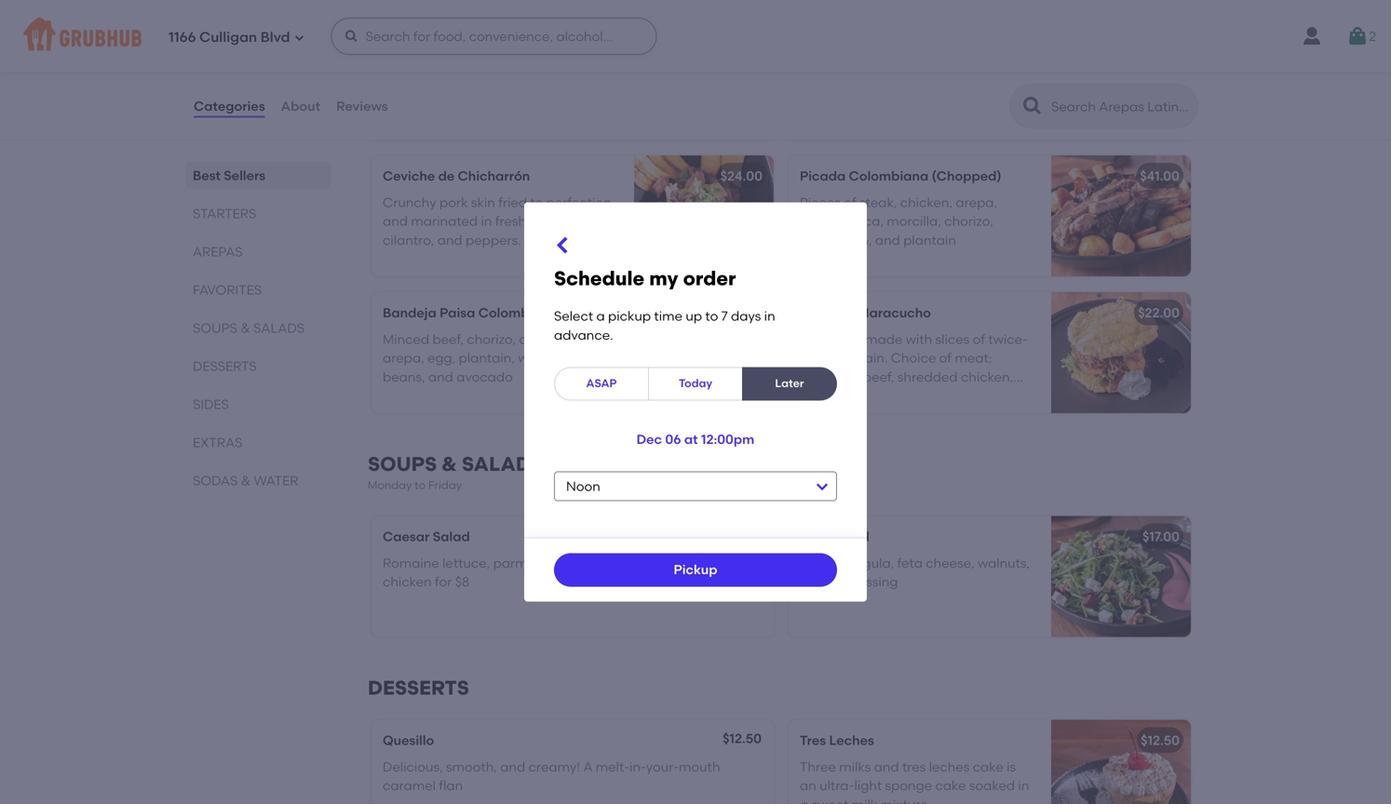 Task type: vqa. For each thing, say whether or not it's contained in the screenshot.
Pueblo Viejo Burleson subscription pass image
no



Task type: locate. For each thing, give the bounding box(es) containing it.
2 salad from the left
[[832, 529, 870, 545]]

cilantro,
[[383, 232, 434, 248]]

water
[[254, 473, 298, 489]]

chorizo, inside pieces of steak, chicken, arepa, potato, yuca, morcilla, chorizo, chicharron, and plantain
[[944, 213, 993, 229]]

for
[[435, 574, 452, 590]]

and right smooth,
[[500, 759, 525, 775]]

of
[[844, 195, 856, 210]]

0 horizontal spatial salads
[[253, 320, 305, 336]]

0 vertical spatial chicken,
[[874, 61, 926, 77]]

in right days on the right top
[[764, 308, 775, 324]]

best
[[193, 168, 221, 183]]

and down egg,
[[428, 369, 453, 385]]

and down 'marinated'
[[383, 77, 408, 92]]

0 horizontal spatial served
[[524, 232, 568, 248]]

rice, inside minced beef, chorizo, chicharron, arepa, egg, plantain, white rice, red beans, and avocado
[[555, 350, 582, 366]]

& for sodas & water
[[241, 473, 251, 489]]

monday
[[368, 479, 412, 492]]

0 horizontal spatial cake
[[935, 778, 966, 794]]

0 vertical spatial green
[[828, 80, 865, 96]]

cheese, right feta
[[926, 555, 975, 571]]

rice,
[[844, 61, 871, 77], [555, 350, 582, 366]]

caramel
[[383, 778, 436, 794]]

chorizo, up plantain,
[[467, 331, 516, 347]]

1 vertical spatial chorizo,
[[467, 331, 516, 347]]

$15.00 +
[[717, 527, 765, 543]]

arepa, inside pieces of steak, chicken, arepa, potato, yuca, morcilla, chorizo, chicharron, and plantain
[[956, 195, 997, 210]]

0 horizontal spatial arepa,
[[383, 350, 424, 366]]

0 vertical spatial in
[[481, 213, 492, 229]]

1 horizontal spatial chorizo,
[[944, 213, 993, 229]]

+
[[757, 527, 765, 543]]

green inside crunchy pork skin fried to perfection and marinated in fresh lime, onion, cilantro, and peppers. served with avocado, and fried green plantains
[[506, 251, 542, 267]]

0 horizontal spatial beef,
[[432, 331, 464, 347]]

0 horizontal spatial in
[[481, 213, 492, 229]]

picada colombiana (chopped)
[[800, 168, 1002, 184]]

with down onion,
[[571, 232, 598, 248]]

1 horizontal spatial arepa,
[[956, 195, 997, 210]]

cheese, inside beets, arugula, feta cheese,  walnuts, & beet dressing
[[926, 555, 975, 571]]

fried up fresh
[[498, 195, 527, 210]]

in inside three milks and tres leches cake is an ultra-light sponge cake soaked in a sweet milk mixture
[[1018, 778, 1029, 794]]

1 horizontal spatial beef,
[[520, 58, 551, 73]]

beef, up egg,
[[432, 331, 464, 347]]

ceviche de chicharrón image
[[634, 156, 774, 277]]

fresh
[[495, 213, 526, 229]]

arepa, inside minced beef, chorizo, chicharron, arepa, egg, plantain, white rice, red beans, and avocado
[[383, 350, 424, 366]]

1 vertical spatial to
[[705, 308, 718, 324]]

0 vertical spatial soups
[[193, 320, 237, 336]]

1 vertical spatial soups
[[368, 453, 437, 476]]

salted
[[800, 61, 841, 77]]

in for order
[[764, 308, 775, 324]]

to left friday
[[415, 479, 426, 492]]

1 horizontal spatial soups
[[368, 453, 437, 476]]

and inside pieces of steak, chicken, arepa, potato, yuca, morcilla, chorizo, chicharron, and plantain
[[875, 232, 900, 248]]

beef, inside salted rice, chicken, beef, shrimp and green onion. served with french fries
[[929, 61, 961, 77]]

0 horizontal spatial svg image
[[294, 32, 305, 43]]

picada
[[800, 168, 846, 184]]

2 horizontal spatial beef,
[[929, 61, 961, 77]]

beef, for round
[[520, 58, 551, 73]]

perfection
[[546, 195, 611, 210]]

desserts up sides
[[193, 358, 257, 374]]

& up friday
[[442, 453, 457, 476]]

beef, inside marinated eye-round beef, cooked with raw brown sugar, and wine sauce with mashed potatoes
[[520, 58, 551, 73]]

& for soups & salads monday to friday
[[442, 453, 457, 476]]

arepas tab
[[193, 242, 323, 262]]

favorites tab
[[193, 280, 323, 300]]

salads inside soups & salads monday to friday
[[462, 453, 543, 476]]

0 vertical spatial a
[[596, 308, 605, 324]]

picada colombiana (chopped) image
[[1051, 156, 1191, 277]]

arepa,
[[956, 195, 997, 210], [383, 350, 424, 366]]

soups inside soups & salads monday to friday
[[368, 453, 437, 476]]

served right onion.
[[910, 80, 953, 96]]

1 vertical spatial fried
[[474, 251, 502, 267]]

1 vertical spatial chicken,
[[900, 195, 953, 210]]

1 horizontal spatial cheese,
[[926, 555, 975, 571]]

sweet
[[812, 797, 849, 805]]

& inside beets, arugula, feta cheese,  walnuts, & beet dressing
[[800, 574, 810, 590]]

chicken
[[383, 574, 432, 590]]

plantain
[[903, 232, 956, 248]]

select a pickup time up to 7 days in advance.
[[554, 308, 775, 343]]

to inside select a pickup time up to 7 days in advance.
[[705, 308, 718, 324]]

salads inside tab
[[253, 320, 305, 336]]

cheese, right "parmesan"
[[561, 555, 610, 571]]

0 vertical spatial salads
[[253, 320, 305, 336]]

salads for soups & salads
[[253, 320, 305, 336]]

mixture
[[881, 797, 928, 805]]

eye-
[[452, 58, 479, 73]]

shrimp
[[964, 61, 1007, 77]]

1 vertical spatial chicharron,
[[519, 331, 591, 347]]

soaked
[[969, 778, 1015, 794]]

salad up arugula,
[[832, 529, 870, 545]]

0 horizontal spatial salad
[[433, 529, 470, 545]]

cheese, inside romaine lettuce, parmesan cheese, with croutons. add chicken for $8
[[561, 555, 610, 571]]

in inside crunchy pork skin fried to perfection and marinated in fresh lime, onion, cilantro, and peppers. served with avocado, and fried green plantains
[[481, 213, 492, 229]]

sponge
[[885, 778, 932, 794]]

salad for caesar salad
[[433, 529, 470, 545]]

extras tab
[[193, 433, 323, 453]]

0 vertical spatial chicharron,
[[800, 232, 872, 248]]

1 horizontal spatial salad
[[832, 529, 870, 545]]

1 horizontal spatial in
[[764, 308, 775, 324]]

chicken, inside salted rice, chicken, beef, shrimp and green onion. served with french fries
[[874, 61, 926, 77]]

0 horizontal spatial chicharron,
[[519, 331, 591, 347]]

to up lime,
[[530, 195, 543, 210]]

rice, left the red
[[555, 350, 582, 366]]

caesar salad
[[383, 529, 470, 545]]

paisa
[[440, 305, 475, 321]]

& left beet
[[800, 574, 810, 590]]

chicken, up morcilla,
[[900, 195, 953, 210]]

0 vertical spatial to
[[530, 195, 543, 210]]

beef,
[[520, 58, 551, 73], [929, 61, 961, 77], [432, 331, 464, 347]]

a down "an"
[[800, 797, 808, 805]]

0 vertical spatial served
[[910, 80, 953, 96]]

0 horizontal spatial rice,
[[555, 350, 582, 366]]

salads up friday
[[462, 453, 543, 476]]

green down peppers.
[[506, 251, 542, 267]]

1 horizontal spatial rice,
[[844, 61, 871, 77]]

soups inside tab
[[193, 320, 237, 336]]

svg image inside 2 button
[[1347, 25, 1369, 47]]

1166
[[169, 29, 196, 46]]

soups down favorites
[[193, 320, 237, 336]]

patacón maracucho image
[[1051, 293, 1191, 414]]

2 vertical spatial to
[[415, 479, 426, 492]]

svg image
[[1347, 25, 1369, 47], [294, 32, 305, 43], [552, 234, 575, 257]]

0 vertical spatial rice,
[[844, 61, 871, 77]]

& inside soups & salads monday to friday
[[442, 453, 457, 476]]

blvd
[[260, 29, 290, 46]]

0 vertical spatial arepa,
[[956, 195, 997, 210]]

salads
[[253, 320, 305, 336], [462, 453, 543, 476]]

chicharron, inside minced beef, chorizo, chicharron, arepa, egg, plantain, white rice, red beans, and avocado
[[519, 331, 591, 347]]

0 vertical spatial cake
[[973, 759, 1004, 775]]

0 horizontal spatial chorizo,
[[467, 331, 516, 347]]

caesar
[[383, 529, 430, 545]]

and
[[383, 77, 408, 92], [800, 80, 825, 96], [383, 213, 408, 229], [437, 232, 463, 248], [875, 232, 900, 248], [445, 251, 471, 267], [428, 369, 453, 385], [500, 759, 525, 775], [874, 759, 899, 775]]

2 vertical spatial in
[[1018, 778, 1029, 794]]

sugar,
[[704, 58, 742, 73]]

crunchy pork skin fried to perfection and marinated in fresh lime, onion, cilantro, and peppers. served with avocado, and fried green plantains
[[383, 195, 611, 267]]

1 vertical spatial arepa,
[[383, 350, 424, 366]]

rice, up onion.
[[844, 61, 871, 77]]

desserts inside tab
[[193, 358, 257, 374]]

a
[[583, 759, 593, 775]]

1 horizontal spatial served
[[910, 80, 953, 96]]

in inside select a pickup time up to 7 days in advance.
[[764, 308, 775, 324]]

beet
[[813, 574, 842, 590]]

arepa, down (chopped)
[[956, 195, 997, 210]]

chicharron, up white
[[519, 331, 591, 347]]

svg image
[[344, 29, 359, 44]]

1 vertical spatial served
[[524, 232, 568, 248]]

french
[[986, 80, 1027, 96]]

1 vertical spatial in
[[764, 308, 775, 324]]

creamy!
[[528, 759, 580, 775]]

tres
[[800, 733, 826, 749]]

marinated
[[383, 58, 448, 73]]

with inside crunchy pork skin fried to perfection and marinated in fresh lime, onion, cilantro, and peppers. served with avocado, and fried green plantains
[[571, 232, 598, 248]]

in right soaked at the right bottom of page
[[1018, 778, 1029, 794]]

1 horizontal spatial chicharron,
[[800, 232, 872, 248]]

egg,
[[427, 350, 456, 366]]

patacón
[[800, 305, 855, 321]]

beef, inside minced beef, chorizo, chicharron, arepa, egg, plantain, white rice, red beans, and avocado
[[432, 331, 464, 347]]

cake up soaked at the right bottom of page
[[973, 759, 1004, 775]]

starters tab
[[193, 204, 323, 223]]

green down salted
[[828, 80, 865, 96]]

0 horizontal spatial desserts
[[193, 358, 257, 374]]

three
[[800, 759, 836, 775]]

dec 06 at 12:00pm button
[[637, 423, 755, 457]]

rice, inside salted rice, chicken, beef, shrimp and green onion. served with french fries
[[844, 61, 871, 77]]

with left "croutons."
[[613, 555, 640, 571]]

sodas & water
[[193, 473, 298, 489]]

today
[[679, 377, 712, 390]]

arepas
[[193, 244, 243, 260]]

with down shrimp
[[956, 80, 983, 96]]

beef, up the mashed
[[520, 58, 551, 73]]

fries
[[800, 99, 826, 115]]

and up the fries
[[800, 80, 825, 96]]

and inside three milks and tres leches cake is an ultra-light sponge cake soaked in a sweet milk mixture
[[874, 759, 899, 775]]

sodas & water tab
[[193, 471, 323, 491]]

colombian
[[478, 305, 549, 321]]

green inside salted rice, chicken, beef, shrimp and green onion. served with french fries
[[828, 80, 865, 96]]

1 vertical spatial green
[[506, 251, 542, 267]]

0 horizontal spatial soups
[[193, 320, 237, 336]]

salad
[[433, 529, 470, 545], [832, 529, 870, 545]]

0 horizontal spatial green
[[506, 251, 542, 267]]

plantain,
[[459, 350, 515, 366]]

asap button
[[554, 367, 649, 401]]

2 cheese, from the left
[[926, 555, 975, 571]]

arepa, up beans,
[[383, 350, 424, 366]]

negro
[[427, 31, 467, 47]]

2 horizontal spatial in
[[1018, 778, 1029, 794]]

in for chicharrón
[[481, 213, 492, 229]]

$15.00
[[717, 527, 757, 543]]

0 horizontal spatial cheese,
[[561, 555, 610, 571]]

and up light
[[874, 759, 899, 775]]

later
[[775, 377, 804, 390]]

1 horizontal spatial green
[[828, 80, 865, 96]]

extras
[[193, 435, 243, 451]]

sides
[[193, 397, 229, 412]]

friday
[[428, 479, 462, 492]]

chicken, up onion.
[[874, 61, 926, 77]]

0 horizontal spatial a
[[596, 308, 605, 324]]

& up desserts tab
[[240, 320, 250, 336]]

in down 'skin'
[[481, 213, 492, 229]]

cake down leches
[[935, 778, 966, 794]]

served down lime,
[[524, 232, 568, 248]]

onion.
[[868, 80, 907, 96]]

1 vertical spatial rice,
[[555, 350, 582, 366]]

served inside salted rice, chicken, beef, shrimp and green onion. served with french fries
[[910, 80, 953, 96]]

2 horizontal spatial svg image
[[1347, 25, 1369, 47]]

and down the marinated
[[437, 232, 463, 248]]

about
[[281, 98, 320, 114]]

raw
[[634, 58, 658, 73]]

chicharron, down potato, in the top of the page
[[800, 232, 872, 248]]

with inside salted rice, chicken, beef, shrimp and green onion. served with french fries
[[956, 80, 983, 96]]

categories button
[[193, 73, 266, 140]]

0 vertical spatial chorizo,
[[944, 213, 993, 229]]

to inside crunchy pork skin fried to perfection and marinated in fresh lime, onion, cilantro, and peppers. served with avocado, and fried green plantains
[[530, 195, 543, 210]]

1 horizontal spatial salads
[[462, 453, 543, 476]]

a up "advance."
[[596, 308, 605, 324]]

soups & salads tab
[[193, 318, 323, 338]]

chorizo, up 'plantain'
[[944, 213, 993, 229]]

1 horizontal spatial to
[[530, 195, 543, 210]]

1 horizontal spatial desserts
[[368, 676, 469, 700]]

soups for soups & salads
[[193, 320, 237, 336]]

schedule my order
[[554, 267, 736, 291]]

beef, left shrimp
[[929, 61, 961, 77]]

desserts up quesillo
[[368, 676, 469, 700]]

1 cheese, from the left
[[561, 555, 610, 571]]

and down peppers.
[[445, 251, 471, 267]]

1 horizontal spatial a
[[800, 797, 808, 805]]

brown
[[661, 58, 700, 73]]

arepa, for pieces of steak, chicken, arepa, potato, yuca, morcilla, chorizo, chicharron, and plantain
[[956, 195, 997, 210]]

favorites
[[193, 282, 262, 298]]

up
[[686, 308, 702, 324]]

to for skin
[[530, 195, 543, 210]]

1 vertical spatial salads
[[462, 453, 543, 476]]

0 vertical spatial desserts
[[193, 358, 257, 374]]

ceviche
[[383, 168, 435, 184]]

soups up monday
[[368, 453, 437, 476]]

crunchy
[[383, 195, 436, 210]]

and down yuca,
[[875, 232, 900, 248]]

desserts tab
[[193, 357, 323, 376]]

onion,
[[562, 213, 601, 229]]

fried down peppers.
[[474, 251, 502, 267]]

a inside select a pickup time up to 7 days in advance.
[[596, 308, 605, 324]]

salad up lettuce,
[[433, 529, 470, 545]]

& left 'water'
[[241, 473, 251, 489]]

delicious, smooth, and creamy! a melt-in-your-mouth caramel flan
[[383, 759, 720, 794]]

to left '7'
[[705, 308, 718, 324]]

chicken,
[[874, 61, 926, 77], [900, 195, 953, 210]]

salads up desserts tab
[[253, 320, 305, 336]]

1 vertical spatial a
[[800, 797, 808, 805]]

0 horizontal spatial to
[[415, 479, 426, 492]]

arroz de la casa image
[[1051, 19, 1191, 140]]

to inside soups & salads monday to friday
[[415, 479, 426, 492]]

1 horizontal spatial cake
[[973, 759, 1004, 775]]

my
[[649, 267, 678, 291]]

2 horizontal spatial to
[[705, 308, 718, 324]]

1 salad from the left
[[433, 529, 470, 545]]



Task type: describe. For each thing, give the bounding box(es) containing it.
sodas
[[193, 473, 238, 489]]

three milks and tres leches cake is an ultra-light sponge cake soaked in a sweet milk mixture
[[800, 759, 1029, 805]]

1 horizontal spatial $12.50
[[1141, 733, 1180, 749]]

light
[[854, 778, 882, 794]]

main navigation navigation
[[0, 0, 1391, 73]]

avocado,
[[383, 251, 442, 267]]

cheese, for walnuts,
[[926, 555, 975, 571]]

with up potatoes
[[604, 58, 631, 73]]

salad for beet salad
[[832, 529, 870, 545]]

& for soups & salads
[[240, 320, 250, 336]]

starters
[[193, 206, 256, 222]]

chicken, inside pieces of steak, chicken, arepa, potato, yuca, morcilla, chorizo, chicharron, and plantain
[[900, 195, 953, 210]]

select
[[554, 308, 593, 324]]

ceviche de chicharrón
[[383, 168, 530, 184]]

lime,
[[529, 213, 559, 229]]

time
[[654, 308, 683, 324]]

best sellers
[[193, 168, 266, 183]]

beet salad
[[800, 529, 870, 545]]

a inside three milks and tres leches cake is an ultra-light sponge cake soaked in a sweet milk mixture
[[800, 797, 808, 805]]

mashed
[[514, 77, 566, 92]]

06
[[665, 432, 681, 448]]

feta
[[897, 555, 923, 571]]

and inside minced beef, chorizo, chicharron, arepa, egg, plantain, white rice, red beans, and avocado
[[428, 369, 453, 385]]

pieces of steak, chicken, arepa, potato, yuca, morcilla, chorizo, chicharron, and plantain
[[800, 195, 997, 248]]

melt-
[[596, 759, 630, 775]]

round
[[479, 58, 517, 73]]

$27.00
[[723, 305, 763, 321]]

beet salad image
[[1051, 516, 1191, 637]]

served inside crunchy pork skin fried to perfection and marinated in fresh lime, onion, cilantro, and peppers. served with avocado, and fried green plantains
[[524, 232, 568, 248]]

in-
[[630, 759, 646, 775]]

salads for soups & salads monday to friday
[[462, 453, 543, 476]]

arepa, for minced beef, chorizo, chicharron, arepa, egg, plantain, white rice, red beans, and avocado
[[383, 350, 424, 366]]

chicharrón
[[458, 168, 530, 184]]

quesillo
[[383, 733, 434, 749]]

and inside "delicious, smooth, and creamy! a melt-in-your-mouth caramel flan"
[[500, 759, 525, 775]]

best sellers tab
[[193, 166, 323, 185]]

beets, arugula, feta cheese,  walnuts, & beet dressing
[[800, 555, 1030, 590]]

potato,
[[800, 213, 846, 229]]

pieces
[[800, 195, 841, 210]]

0 horizontal spatial $12.50
[[723, 731, 762, 747]]

minced beef, chorizo, chicharron, arepa, egg, plantain, white rice, red beans, and avocado
[[383, 331, 607, 385]]

later button
[[742, 367, 837, 401]]

steak,
[[860, 195, 897, 210]]

walnuts,
[[978, 555, 1030, 571]]

parmesan
[[493, 555, 558, 571]]

1 horizontal spatial svg image
[[552, 234, 575, 257]]

mouth
[[679, 759, 720, 775]]

tres
[[902, 759, 926, 775]]

cheese, for with
[[561, 555, 610, 571]]

beet
[[800, 529, 829, 545]]

minced
[[383, 331, 429, 347]]

tres leches
[[800, 733, 874, 749]]

dish
[[553, 305, 580, 321]]

yuca,
[[849, 213, 884, 229]]

to for salads
[[415, 479, 426, 492]]

$8
[[455, 574, 470, 590]]

bandeja paisa colombian dish
[[383, 305, 580, 321]]

leches
[[829, 733, 874, 749]]

chicharron, inside pieces of steak, chicken, arepa, potato, yuca, morcilla, chorizo, chicharron, and plantain
[[800, 232, 872, 248]]

asado negro
[[383, 31, 467, 47]]

leches
[[929, 759, 970, 775]]

white
[[518, 350, 552, 366]]

and inside salted rice, chicken, beef, shrimp and green onion. served with french fries
[[800, 80, 825, 96]]

is
[[1007, 759, 1016, 775]]

romaine lettuce, parmesan cheese, with croutons. add chicken for $8
[[383, 555, 731, 590]]

soups for soups & salads monday to friday
[[368, 453, 437, 476]]

and up cilantro,
[[383, 213, 408, 229]]

de
[[438, 168, 455, 184]]

dec 06 at 12:00pm
[[637, 432, 755, 448]]

chorizo, inside minced beef, chorizo, chicharron, arepa, egg, plantain, white rice, red beans, and avocado
[[467, 331, 516, 347]]

plantains
[[545, 251, 604, 267]]

skin
[[471, 195, 495, 210]]

(chopped)
[[932, 168, 1002, 184]]

Search Arepas Latin Cuisine search field
[[1049, 98, 1192, 115]]

salted rice, chicken, beef, shrimp and green onion. served with french fries
[[800, 61, 1027, 115]]

beans,
[[383, 369, 425, 385]]

dressing
[[845, 574, 898, 590]]

flan
[[439, 778, 463, 794]]

maracucho
[[858, 305, 931, 321]]

colombiana
[[849, 168, 929, 184]]

order
[[683, 267, 736, 291]]

asado
[[383, 31, 424, 47]]

beef, for chicken,
[[929, 61, 961, 77]]

1 vertical spatial desserts
[[368, 676, 469, 700]]

marinated
[[411, 213, 478, 229]]

search icon image
[[1021, 95, 1044, 117]]

bandeja paisa colombian dish image
[[634, 293, 774, 414]]

croutons.
[[643, 555, 702, 571]]

1 vertical spatial cake
[[935, 778, 966, 794]]

tres leches image
[[1051, 720, 1191, 805]]

beets,
[[800, 555, 838, 571]]

0 vertical spatial fried
[[498, 195, 527, 210]]

1166 culligan blvd
[[169, 29, 290, 46]]

dec
[[637, 432, 662, 448]]

and inside marinated eye-round beef, cooked with raw brown sugar, and wine sauce with mashed potatoes
[[383, 77, 408, 92]]

marinated eye-round beef, cooked with raw brown sugar, and wine sauce with mashed potatoes
[[383, 58, 742, 92]]

$17.00
[[1143, 529, 1180, 545]]

7
[[721, 308, 728, 324]]

sauce
[[443, 77, 482, 92]]

lettuce,
[[442, 555, 490, 571]]

cooked
[[554, 58, 601, 73]]

categories
[[194, 98, 265, 114]]

pickup
[[674, 562, 717, 578]]

pickup
[[608, 308, 651, 324]]

with down round
[[485, 77, 511, 92]]

days
[[731, 308, 761, 324]]

soups & salads
[[193, 320, 305, 336]]

$22.00
[[1138, 305, 1180, 321]]

sides tab
[[193, 395, 323, 414]]

with inside romaine lettuce, parmesan cheese, with croutons. add chicken for $8
[[613, 555, 640, 571]]

romaine
[[383, 555, 439, 571]]

today button
[[648, 367, 743, 401]]

avocado
[[456, 369, 513, 385]]



